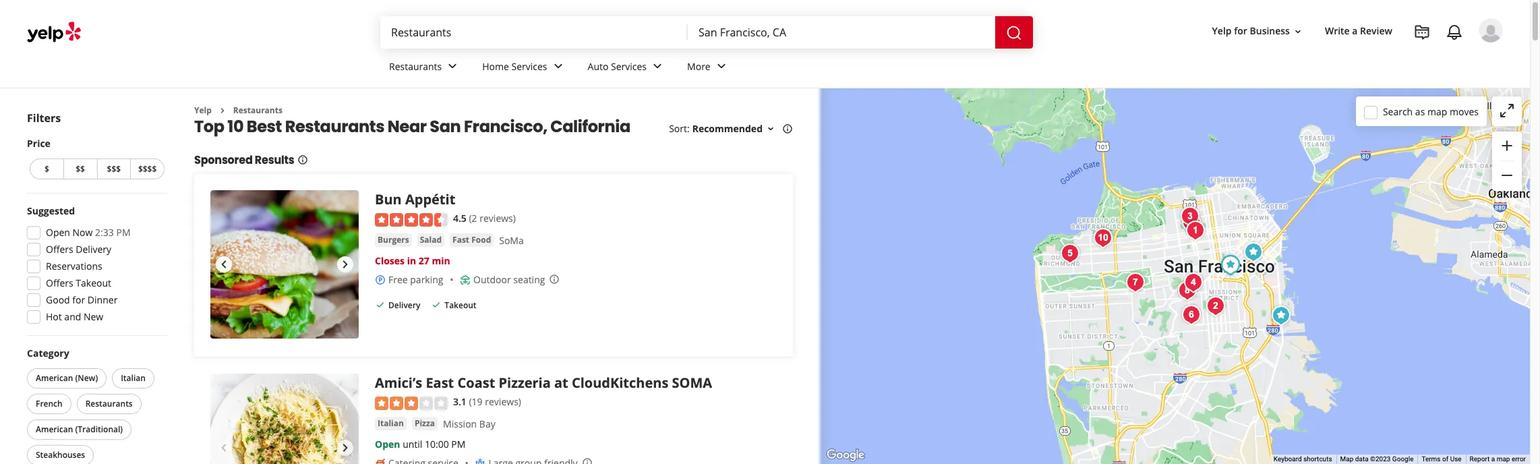 Task type: describe. For each thing, give the bounding box(es) containing it.
search
[[1383, 105, 1413, 118]]

open for filters
[[46, 226, 70, 239]]

4.5 (2 reviews)
[[453, 212, 516, 225]]

0 horizontal spatial restaurants link
[[233, 105, 283, 116]]

auto
[[588, 60, 609, 73]]

american (traditional)
[[36, 424, 123, 435]]

salad
[[420, 234, 442, 245]]

american for american (traditional)
[[36, 424, 73, 435]]

burgers link
[[375, 233, 412, 247]]

outdoor seating
[[474, 273, 545, 286]]

$$$$ button
[[130, 159, 165, 179]]

at
[[554, 374, 568, 392]]

amici's
[[375, 374, 422, 392]]

bottega image
[[1202, 292, 1229, 319]]

notifications image
[[1447, 24, 1463, 40]]

none field find
[[391, 25, 677, 40]]

home
[[482, 60, 509, 73]]

1 horizontal spatial bun appétit image
[[1217, 251, 1244, 278]]

Near text field
[[699, 25, 985, 40]]

map for error
[[1497, 455, 1511, 463]]

terms of use link
[[1422, 455, 1462, 463]]

24 chevron down v2 image for auto services
[[650, 58, 666, 74]]

map
[[1341, 455, 1354, 463]]

pm for sponsored results
[[452, 438, 466, 450]]

pizza
[[415, 417, 435, 429]]

seating
[[514, 273, 545, 286]]

restaurants inside button
[[85, 398, 133, 409]]

results
[[255, 153, 294, 168]]

map data ©2023 google
[[1341, 455, 1414, 463]]

free
[[389, 273, 408, 286]]

francisco,
[[464, 116, 547, 138]]

report a map error
[[1470, 455, 1527, 463]]

category group
[[24, 347, 167, 464]]

steakhouses button
[[27, 445, 94, 464]]

soma
[[499, 234, 524, 247]]

little shucker image
[[1178, 209, 1205, 236]]

$$$ button
[[97, 159, 130, 179]]

more
[[687, 60, 711, 73]]

24 chevron down v2 image for home services
[[550, 58, 566, 74]]

write a review
[[1325, 25, 1393, 37]]

american for american (new)
[[36, 372, 73, 384]]

price group
[[27, 137, 167, 182]]

suggested
[[27, 204, 75, 217]]

yelp for yelp for business
[[1213, 25, 1232, 37]]

delivery inside group
[[76, 243, 111, 256]]

pizza link
[[412, 417, 438, 430]]

salad link
[[417, 233, 445, 247]]

google image
[[824, 447, 868, 464]]

yelp for business
[[1213, 25, 1290, 37]]

reservations
[[46, 260, 102, 273]]

terms of use
[[1422, 455, 1462, 463]]

for for business
[[1235, 25, 1248, 37]]

1 horizontal spatial restaurants link
[[378, 49, 472, 88]]

more link
[[677, 49, 740, 88]]

oodle yunnan rice noodle image
[[1057, 240, 1084, 267]]

in
[[407, 254, 416, 267]]

fast food link
[[450, 233, 494, 247]]

savor image
[[1122, 269, 1149, 296]]

price
[[27, 137, 51, 150]]

(2
[[469, 212, 477, 225]]

for for dinner
[[72, 293, 85, 306]]

memento sf image
[[1178, 301, 1205, 328]]

write a review link
[[1320, 19, 1398, 43]]

pm for filters
[[116, 226, 131, 239]]

restaurants right 16 chevron right v2 image
[[233, 105, 283, 116]]

$ button
[[30, 159, 63, 179]]

burgers button
[[375, 233, 412, 247]]

slideshow element for amici's
[[210, 374, 359, 464]]

new
[[84, 310, 103, 323]]

$$$
[[107, 163, 121, 175]]

sponsored results
[[194, 153, 294, 168]]

auto services link
[[577, 49, 677, 88]]

user actions element
[[1202, 17, 1523, 100]]

good for dinner
[[46, 293, 118, 306]]

big bites image
[[1268, 302, 1295, 329]]

now
[[73, 226, 93, 239]]

none field near
[[699, 25, 985, 40]]

home services link
[[472, 49, 577, 88]]

steakhouses
[[36, 449, 85, 461]]

0 horizontal spatial italian button
[[112, 368, 154, 389]]

Find text field
[[391, 25, 677, 40]]

keyboard
[[1274, 455, 1302, 463]]

yelp for business button
[[1207, 19, 1309, 43]]

4.5 star rating image
[[375, 213, 448, 227]]

sort:
[[669, 122, 690, 135]]

open now 2:33 pm
[[46, 226, 131, 239]]

previous image
[[216, 440, 232, 456]]

10:00
[[425, 438, 449, 450]]

error
[[1512, 455, 1527, 463]]

east
[[426, 374, 454, 392]]

business categories element
[[378, 49, 1504, 88]]

brad k. image
[[1479, 18, 1504, 42]]

next image
[[337, 440, 353, 456]]

16 chevron right v2 image
[[217, 105, 228, 116]]

fast food button
[[450, 233, 494, 247]]

review
[[1361, 25, 1393, 37]]

3.1 (19 reviews)
[[453, 396, 521, 408]]

amici's east coast pizzeria at cloudkitchens soma image
[[210, 374, 359, 464]]

16 info v2 image
[[297, 155, 308, 166]]

amici's east coast pizzeria at cloudkitchens soma
[[375, 374, 712, 392]]

24 chevron down v2 image for more
[[714, 58, 730, 74]]

salad button
[[417, 233, 445, 247]]

until
[[403, 438, 423, 450]]

recommended
[[693, 122, 763, 135]]

italian link
[[375, 417, 407, 430]]

dinner
[[88, 293, 118, 306]]

french
[[36, 398, 63, 409]]

16 chevron down v2 image for yelp for business
[[1293, 26, 1304, 37]]



Task type: locate. For each thing, give the bounding box(es) containing it.
american down category
[[36, 372, 73, 384]]

and
[[64, 310, 81, 323]]

24 chevron down v2 image for restaurants
[[445, 58, 461, 74]]

0 vertical spatial for
[[1235, 25, 1248, 37]]

american (new) button
[[27, 368, 107, 389]]

map left error
[[1497, 455, 1511, 463]]

24 chevron down v2 image inside auto services link
[[650, 58, 666, 74]]

0 horizontal spatial a
[[1353, 25, 1358, 37]]

marufuku ramen image
[[1182, 217, 1209, 244]]

0 vertical spatial pm
[[116, 226, 131, 239]]

(19
[[469, 396, 483, 408]]

1 vertical spatial italian button
[[375, 417, 407, 430]]

amici's east coast pizzeria at cloudkitchens soma link
[[375, 374, 712, 392]]

0 horizontal spatial delivery
[[76, 243, 111, 256]]

yelp left "business"
[[1213, 25, 1232, 37]]

2 offers from the top
[[46, 277, 73, 289]]

italian for the leftmost italian button
[[121, 372, 146, 384]]

1 vertical spatial open
[[375, 438, 400, 450]]

16 chevron down v2 image for recommended
[[766, 124, 776, 134]]

pm down mission
[[452, 438, 466, 450]]

offers up reservations
[[46, 243, 73, 256]]

free parking
[[389, 273, 444, 286]]

previous image
[[216, 257, 232, 273]]

french button
[[27, 394, 71, 414]]

burgers
[[378, 234, 409, 245]]

cloudkitchens
[[572, 374, 669, 392]]

restaurants up '(traditional)'
[[85, 398, 133, 409]]

reviews) for appétit
[[480, 212, 516, 225]]

1 horizontal spatial pm
[[452, 438, 466, 450]]

offers for offers takeout
[[46, 277, 73, 289]]

0 vertical spatial a
[[1353, 25, 1358, 37]]

offers takeout
[[46, 277, 111, 289]]

1 horizontal spatial for
[[1235, 25, 1248, 37]]

write
[[1325, 25, 1350, 37]]

bun appétit link
[[375, 191, 456, 209]]

0 vertical spatial 16 chevron down v2 image
[[1293, 26, 1304, 37]]

delivery down open now 2:33 pm
[[76, 243, 111, 256]]

yelp link
[[194, 105, 212, 116]]

restaurants
[[389, 60, 442, 73], [233, 105, 283, 116], [285, 116, 385, 138], [85, 398, 133, 409]]

16 checkmark v2 image
[[431, 299, 442, 310]]

offers delivery
[[46, 243, 111, 256]]

1 vertical spatial slideshow element
[[210, 374, 359, 464]]

restaurants inside business categories element
[[389, 60, 442, 73]]

food
[[472, 234, 491, 245]]

delivery right 16 checkmark v2 image
[[389, 299, 420, 311]]

1 vertical spatial restaurants link
[[233, 105, 283, 116]]

0 vertical spatial delivery
[[76, 243, 111, 256]]

american down french button
[[36, 424, 73, 435]]

use
[[1451, 455, 1462, 463]]

yelp inside yelp for business button
[[1213, 25, 1232, 37]]

pm right 2:33
[[116, 226, 131, 239]]

0 horizontal spatial 24 chevron down v2 image
[[445, 58, 461, 74]]

1 vertical spatial reviews)
[[485, 396, 521, 408]]

zoom out image
[[1500, 167, 1516, 184]]

business
[[1250, 25, 1290, 37]]

for left "business"
[[1235, 25, 1248, 37]]

0 vertical spatial restaurants link
[[378, 49, 472, 88]]

takeout inside group
[[76, 277, 111, 289]]

terms
[[1422, 455, 1441, 463]]

a right report at the right bottom of page
[[1492, 455, 1496, 463]]

for inside group
[[72, 293, 85, 306]]

1 vertical spatial takeout
[[445, 299, 477, 311]]

1 horizontal spatial italian button
[[375, 417, 407, 430]]

a for write
[[1353, 25, 1358, 37]]

restaurants button
[[77, 394, 141, 414]]

$$$$
[[138, 163, 157, 175]]

closes
[[375, 254, 405, 267]]

$$ button
[[63, 159, 97, 179]]

amici's east coast pizzeria at cloudkitchens soma image
[[1240, 238, 1267, 265]]

map right as at the top of the page
[[1428, 105, 1448, 118]]

for down offers takeout
[[72, 293, 85, 306]]

3.1 star rating image
[[375, 397, 448, 410]]

projects image
[[1415, 24, 1431, 40]]

1 horizontal spatial group
[[1493, 132, 1523, 191]]

24 chevron down v2 image left auto
[[550, 58, 566, 74]]

24 chevron down v2 image left home
[[445, 58, 461, 74]]

slideshow element for bun
[[210, 191, 359, 339]]

24 chevron down v2 image right more
[[714, 58, 730, 74]]

0 vertical spatial offers
[[46, 243, 73, 256]]

a inside write a review link
[[1353, 25, 1358, 37]]

0 vertical spatial american
[[36, 372, 73, 384]]

0 horizontal spatial takeout
[[76, 277, 111, 289]]

0 horizontal spatial group
[[23, 204, 167, 328]]

2 24 chevron down v2 image from the left
[[714, 58, 730, 74]]

2 none field from the left
[[699, 25, 985, 40]]

0 vertical spatial takeout
[[76, 277, 111, 289]]

0 vertical spatial open
[[46, 226, 70, 239]]

american (traditional) button
[[27, 420, 132, 440]]

None field
[[391, 25, 677, 40], [699, 25, 985, 40]]

2 24 chevron down v2 image from the left
[[550, 58, 566, 74]]

1 horizontal spatial 24 chevron down v2 image
[[714, 58, 730, 74]]

parking
[[410, 273, 444, 286]]

restaurants up 16 info v2 icon
[[285, 116, 385, 138]]

american
[[36, 372, 73, 384], [36, 424, 73, 435]]

offers for offers delivery
[[46, 243, 73, 256]]

map region
[[678, 61, 1541, 464]]

near
[[388, 116, 427, 138]]

0 horizontal spatial 16 chevron down v2 image
[[766, 124, 776, 134]]

lokma image
[[1090, 224, 1117, 251]]

0 horizontal spatial bun appétit image
[[210, 191, 359, 339]]

0 vertical spatial map
[[1428, 105, 1448, 118]]

italian down 3.1 star rating image
[[378, 417, 404, 429]]

report
[[1470, 455, 1490, 463]]

auto services
[[588, 60, 647, 73]]

2 slideshow element from the top
[[210, 374, 359, 464]]

24 chevron down v2 image inside more "link"
[[714, 58, 730, 74]]

1 vertical spatial delivery
[[389, 299, 420, 311]]

1 vertical spatial offers
[[46, 277, 73, 289]]

©2023
[[1371, 455, 1391, 463]]

16 chevron down v2 image inside recommended dropdown button
[[766, 124, 776, 134]]

0 vertical spatial group
[[1493, 132, 1523, 191]]

24 chevron down v2 image
[[445, 58, 461, 74], [550, 58, 566, 74]]

16 catering v2 image
[[375, 458, 386, 464]]

for inside yelp for business button
[[1235, 25, 1248, 37]]

shortcuts
[[1304, 455, 1333, 463]]

16 chevron down v2 image right "business"
[[1293, 26, 1304, 37]]

services for auto services
[[611, 60, 647, 73]]

pm inside group
[[116, 226, 131, 239]]

report a map error link
[[1470, 455, 1527, 463]]

0 vertical spatial reviews)
[[480, 212, 516, 225]]

1 horizontal spatial services
[[611, 60, 647, 73]]

search image
[[1006, 25, 1023, 41]]

services
[[512, 60, 547, 73], [611, 60, 647, 73]]

the snug image
[[1177, 203, 1204, 230]]

open until 10:00 pm
[[375, 438, 466, 450]]

1 none field from the left
[[391, 25, 677, 40]]

pizza button
[[412, 417, 438, 430]]

info icon image
[[549, 274, 560, 285], [549, 274, 560, 285], [582, 457, 593, 464], [582, 457, 593, 464]]

2:33
[[95, 226, 114, 239]]

1 vertical spatial italian
[[378, 417, 404, 429]]

bun
[[375, 191, 402, 209]]

map for moves
[[1428, 105, 1448, 118]]

open down 'suggested' on the left top of the page
[[46, 226, 70, 239]]

takeout up dinner
[[76, 277, 111, 289]]

italian button down 3.1 star rating image
[[375, 417, 407, 430]]

hot
[[46, 310, 62, 323]]

1 horizontal spatial italian
[[378, 417, 404, 429]]

1 vertical spatial map
[[1497, 455, 1511, 463]]

$$
[[76, 163, 85, 175]]

1 vertical spatial yelp
[[194, 105, 212, 116]]

moves
[[1450, 105, 1479, 118]]

mission
[[443, 417, 477, 430]]

offers
[[46, 243, 73, 256], [46, 277, 73, 289]]

takeout right 16 checkmark v2 icon
[[445, 299, 477, 311]]

services right home
[[512, 60, 547, 73]]

0 horizontal spatial services
[[512, 60, 547, 73]]

0 horizontal spatial none field
[[391, 25, 677, 40]]

0 vertical spatial yelp
[[1213, 25, 1232, 37]]

expand map image
[[1500, 102, 1516, 119]]

1 24 chevron down v2 image from the left
[[650, 58, 666, 74]]

0 horizontal spatial map
[[1428, 105, 1448, 118]]

1 vertical spatial american
[[36, 424, 73, 435]]

16 chevron down v2 image
[[1293, 26, 1304, 37], [766, 124, 776, 134]]

24 chevron down v2 image inside home services link
[[550, 58, 566, 74]]

top
[[194, 116, 224, 138]]

0 vertical spatial slideshow element
[[210, 191, 359, 339]]

slideshow element
[[210, 191, 359, 339], [210, 374, 359, 464]]

0 horizontal spatial 24 chevron down v2 image
[[650, 58, 666, 74]]

0 horizontal spatial open
[[46, 226, 70, 239]]

1 offers from the top
[[46, 243, 73, 256]]

soma
[[672, 374, 712, 392]]

reviews) right (2 at the top left
[[480, 212, 516, 225]]

california
[[551, 116, 631, 138]]

1 horizontal spatial delivery
[[389, 299, 420, 311]]

open
[[46, 226, 70, 239], [375, 438, 400, 450]]

coast
[[458, 374, 495, 392]]

sponsored
[[194, 153, 253, 168]]

1 vertical spatial for
[[72, 293, 85, 306]]

italian for right italian button
[[378, 417, 404, 429]]

1 vertical spatial 16 chevron down v2 image
[[766, 124, 776, 134]]

1 vertical spatial group
[[23, 204, 167, 328]]

1 american from the top
[[36, 372, 73, 384]]

0 horizontal spatial pm
[[116, 226, 131, 239]]

yelp left 16 chevron right v2 image
[[194, 105, 212, 116]]

offers up good
[[46, 277, 73, 289]]

group containing suggested
[[23, 204, 167, 328]]

1 horizontal spatial yelp
[[1213, 25, 1232, 37]]

outdoor
[[474, 273, 511, 286]]

fast
[[453, 234, 470, 245]]

0 horizontal spatial for
[[72, 293, 85, 306]]

min
[[432, 254, 450, 267]]

1 horizontal spatial 16 chevron down v2 image
[[1293, 26, 1304, 37]]

restaurants link up top 10 best restaurants near san francisco, california
[[378, 49, 472, 88]]

1 horizontal spatial takeout
[[445, 299, 477, 311]]

1 vertical spatial pm
[[452, 438, 466, 450]]

None search field
[[380, 16, 1036, 49]]

restaurants link right 16 chevron right v2 image
[[233, 105, 283, 116]]

home services
[[482, 60, 547, 73]]

american (new)
[[36, 372, 98, 384]]

american inside button
[[36, 424, 73, 435]]

a for report
[[1492, 455, 1496, 463]]

italian
[[121, 372, 146, 384], [378, 417, 404, 429]]

16 parking v2 image
[[375, 274, 386, 285]]

italian button up restaurants button on the left
[[112, 368, 154, 389]]

16 outdoor seating v2 image
[[460, 274, 471, 285]]

filters
[[27, 111, 61, 125]]

good
[[46, 293, 70, 306]]

google
[[1393, 455, 1414, 463]]

italian up restaurants button on the left
[[121, 372, 146, 384]]

american inside button
[[36, 372, 73, 384]]

top 10 best restaurants near san francisco, california
[[194, 116, 631, 138]]

bun appétit image
[[210, 191, 359, 339], [1217, 251, 1244, 278]]

next image
[[337, 257, 353, 273]]

(new)
[[75, 372, 98, 384]]

1 horizontal spatial open
[[375, 438, 400, 450]]

3.1
[[453, 396, 467, 408]]

italian inside category group
[[121, 372, 146, 384]]

italian button
[[112, 368, 154, 389], [375, 417, 407, 430]]

yelp
[[1213, 25, 1232, 37], [194, 105, 212, 116]]

16 large group friendly v2 image
[[475, 458, 486, 464]]

0 vertical spatial italian
[[121, 372, 146, 384]]

2 services from the left
[[611, 60, 647, 73]]

1 horizontal spatial a
[[1492, 455, 1496, 463]]

(traditional)
[[75, 424, 123, 435]]

0 horizontal spatial italian
[[121, 372, 146, 384]]

appétit
[[405, 191, 456, 209]]

0 horizontal spatial yelp
[[194, 105, 212, 116]]

0 vertical spatial italian button
[[112, 368, 154, 389]]

fast food
[[453, 234, 491, 245]]

16 chevron down v2 image inside yelp for business button
[[1293, 26, 1304, 37]]

reviews) up bay
[[485, 396, 521, 408]]

restaurants up top 10 best restaurants near san francisco, california
[[389, 60, 442, 73]]

group
[[1493, 132, 1523, 191], [23, 204, 167, 328]]

24 chevron down v2 image right the auto services
[[650, 58, 666, 74]]

open inside group
[[46, 226, 70, 239]]

1 horizontal spatial map
[[1497, 455, 1511, 463]]

24 chevron down v2 image
[[650, 58, 666, 74], [714, 58, 730, 74]]

16 checkmark v2 image
[[375, 299, 386, 310]]

bun appétit
[[375, 191, 456, 209]]

1 horizontal spatial none field
[[699, 25, 985, 40]]

starbelly image
[[1180, 269, 1207, 296]]

a right 'write'
[[1353, 25, 1358, 37]]

open up 16 catering v2 icon
[[375, 438, 400, 450]]

services right auto
[[611, 60, 647, 73]]

reviews) for east
[[485, 396, 521, 408]]

1 24 chevron down v2 image from the left
[[445, 58, 461, 74]]

1 vertical spatial a
[[1492, 455, 1496, 463]]

reviews)
[[480, 212, 516, 225], [485, 396, 521, 408]]

keyboard shortcuts button
[[1274, 455, 1333, 464]]

$
[[44, 163, 49, 175]]

1 services from the left
[[512, 60, 547, 73]]

1 slideshow element from the top
[[210, 191, 359, 339]]

category
[[27, 347, 69, 360]]

10
[[227, 116, 244, 138]]

zoom in image
[[1500, 137, 1516, 154]]

16 info v2 image
[[782, 124, 793, 134]]

a
[[1353, 25, 1358, 37], [1492, 455, 1496, 463]]

pasta panino image
[[1174, 277, 1201, 304]]

1 horizontal spatial 24 chevron down v2 image
[[550, 58, 566, 74]]

recommended button
[[693, 122, 776, 135]]

16 chevron down v2 image left 16 info v2 image at the top right of the page
[[766, 124, 776, 134]]

yelp for yelp link
[[194, 105, 212, 116]]

services for home services
[[512, 60, 547, 73]]

open for sponsored results
[[375, 438, 400, 450]]

2 american from the top
[[36, 424, 73, 435]]



Task type: vqa. For each thing, say whether or not it's contained in the screenshot.
UNTIL
yes



